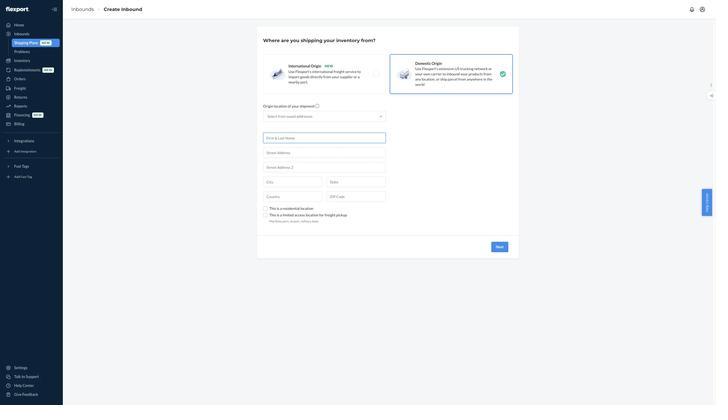 Task type: vqa. For each thing, say whether or not it's contained in the screenshot.
the topmost Inbounds
yes



Task type: locate. For each thing, give the bounding box(es) containing it.
1 is from the top
[[277, 207, 280, 211]]

location up this is a limited access location for freight pickup
[[301, 207, 314, 211]]

inbounds inside breadcrumbs navigation
[[71, 6, 94, 12]]

location up base
[[306, 213, 319, 218]]

use up import
[[289, 69, 295, 74]]

add for add fast tag
[[14, 175, 20, 179]]

products
[[469, 72, 483, 76]]

1 vertical spatial a
[[280, 207, 282, 211]]

to
[[358, 69, 361, 74], [443, 72, 446, 76], [22, 375, 25, 380]]

freight right for at bottom left
[[325, 213, 336, 218]]

this
[[270, 207, 276, 211], [270, 213, 276, 218]]

this for this is a limited access location for freight pickup
[[270, 213, 276, 218]]

add down fast tags
[[14, 175, 20, 179]]

freight inside use flexport's international freight service to import goods directly from your supplier or a nearby port.
[[334, 69, 345, 74]]

support
[[26, 375, 39, 380]]

extensive
[[439, 67, 454, 71]]

new for financing
[[34, 113, 42, 117]]

2 horizontal spatial or
[[489, 67, 492, 71]]

None checkbox
[[263, 207, 268, 211]]

0 horizontal spatial or
[[354, 75, 357, 79]]

1 horizontal spatial origin
[[311, 64, 322, 68]]

or down service
[[354, 75, 357, 79]]

from down international
[[324, 75, 331, 79]]

shipping
[[301, 38, 323, 44]]

to right service
[[358, 69, 361, 74]]

2 is from the top
[[277, 213, 280, 218]]

a left residential
[[280, 207, 282, 211]]

2 vertical spatial a
[[280, 213, 282, 218]]

problems link
[[12, 48, 60, 56]]

a left limited
[[280, 213, 282, 218]]

2 add from the top
[[14, 175, 20, 179]]

1 vertical spatial add
[[14, 175, 20, 179]]

1 vertical spatial this
[[270, 213, 276, 218]]

integration
[[21, 150, 36, 154]]

financing
[[14, 113, 30, 117]]

1 horizontal spatial center
[[705, 193, 710, 204]]

None checkbox
[[263, 213, 268, 218]]

0 vertical spatial help center
[[705, 193, 710, 212]]

new
[[42, 41, 50, 45], [325, 64, 333, 68], [44, 68, 52, 72], [34, 113, 42, 117]]

of
[[288, 104, 291, 109]]

reports link
[[3, 102, 60, 111]]

origin up flexport's
[[432, 61, 442, 66]]

plans
[[29, 41, 38, 45]]

freight up supplier on the left
[[334, 69, 345, 74]]

to up ship
[[443, 72, 446, 76]]

from right parcel
[[459, 77, 466, 82]]

where
[[263, 38, 280, 44]]

to inside domestic origin use flexport's extensive us trucking network or your own carrier to inbound your products from any location, or ship parcel from anywhere in the world
[[443, 72, 446, 76]]

1 horizontal spatial inbounds link
[[71, 6, 94, 12]]

add left integration
[[14, 150, 20, 154]]

help center inside button
[[705, 193, 710, 212]]

maritime port, airport, military base
[[270, 220, 319, 224]]

or down carrier
[[436, 77, 440, 82]]

port,
[[283, 220, 290, 224]]

2 horizontal spatial to
[[443, 72, 446, 76]]

help inside button
[[705, 205, 710, 212]]

1 vertical spatial is
[[277, 213, 280, 218]]

0 vertical spatial fast
[[14, 164, 21, 169]]

freight
[[334, 69, 345, 74], [325, 213, 336, 218]]

0 vertical spatial this
[[270, 207, 276, 211]]

new up orders link
[[44, 68, 52, 72]]

flexport logo image
[[6, 7, 29, 12]]

origin up select
[[263, 104, 274, 109]]

0 horizontal spatial center
[[23, 384, 34, 388]]

check circle image
[[500, 71, 506, 77]]

1 vertical spatial inbounds
[[14, 32, 29, 36]]

fast
[[14, 164, 21, 169], [21, 175, 27, 179]]

carrier
[[431, 72, 442, 76]]

from left saved
[[278, 114, 286, 119]]

next button
[[492, 242, 509, 253]]

origin up international
[[311, 64, 322, 68]]

1 horizontal spatial or
[[436, 77, 440, 82]]

1 vertical spatial center
[[23, 384, 34, 388]]

location
[[274, 104, 287, 109], [301, 207, 314, 211], [306, 213, 319, 218]]

0 vertical spatial freight
[[334, 69, 345, 74]]

Street Address 2 text field
[[263, 162, 386, 173]]

trucking
[[461, 67, 474, 71]]

use
[[416, 67, 422, 71], [289, 69, 295, 74]]

supplier
[[340, 75, 353, 79]]

0 vertical spatial location
[[274, 104, 287, 109]]

fast tags button
[[3, 163, 60, 171]]

world
[[416, 82, 425, 87]]

add inside 'add fast tag' link
[[14, 175, 20, 179]]

center inside button
[[705, 193, 710, 204]]

domestic
[[416, 61, 431, 66]]

ship
[[441, 77, 447, 82]]

or
[[489, 67, 492, 71], [354, 75, 357, 79], [436, 77, 440, 82]]

add
[[14, 150, 20, 154], [14, 175, 20, 179]]

fast left the tags
[[14, 164, 21, 169]]

0 vertical spatial inbounds
[[71, 6, 94, 12]]

new right plans
[[42, 41, 50, 45]]

fast left "tag"
[[21, 175, 27, 179]]

your inside use flexport's international freight service to import goods directly from your supplier or a nearby port.
[[332, 75, 340, 79]]

flexport's
[[296, 69, 312, 74]]

0 horizontal spatial use
[[289, 69, 295, 74]]

1 horizontal spatial to
[[358, 69, 361, 74]]

1 vertical spatial help
[[14, 384, 22, 388]]

help center button
[[703, 189, 713, 216]]

0 horizontal spatial to
[[22, 375, 25, 380]]

new up international
[[325, 64, 333, 68]]

a right supplier on the left
[[358, 75, 360, 79]]

location left of
[[274, 104, 287, 109]]

1 vertical spatial inbounds link
[[3, 30, 60, 38]]

international
[[289, 64, 310, 68]]

goods
[[300, 75, 310, 79]]

0 vertical spatial help
[[705, 205, 710, 212]]

1 horizontal spatial use
[[416, 67, 422, 71]]

2 vertical spatial location
[[306, 213, 319, 218]]

State text field
[[327, 177, 386, 187]]

0 vertical spatial is
[[277, 207, 280, 211]]

ZIP Code text field
[[327, 192, 386, 202]]

1 this from the top
[[270, 207, 276, 211]]

us
[[455, 67, 460, 71]]

inbounds link
[[71, 6, 94, 12], [3, 30, 60, 38]]

0 vertical spatial a
[[358, 75, 360, 79]]

or right network
[[489, 67, 492, 71]]

orders link
[[3, 75, 60, 83]]

feedback
[[22, 393, 38, 397]]

First & Last Name text field
[[263, 133, 386, 143]]

any
[[416, 77, 421, 82]]

0 horizontal spatial inbounds
[[14, 32, 29, 36]]

0 vertical spatial inbounds link
[[71, 6, 94, 12]]

0 vertical spatial center
[[705, 193, 710, 204]]

from
[[484, 72, 492, 76], [324, 75, 331, 79], [459, 77, 466, 82], [278, 114, 286, 119]]

shipping
[[14, 41, 28, 45]]

add integration link
[[3, 148, 60, 156]]

to right talk
[[22, 375, 25, 380]]

add inside add integration link
[[14, 150, 20, 154]]

2 this from the top
[[270, 213, 276, 218]]

home link
[[3, 21, 60, 29]]

a inside use flexport's international freight service to import goods directly from your supplier or a nearby port.
[[358, 75, 360, 79]]

1 horizontal spatial inbounds
[[71, 6, 94, 12]]

1 vertical spatial help center
[[14, 384, 34, 388]]

the
[[487, 77, 493, 82]]

give feedback
[[14, 393, 38, 397]]

or inside use flexport's international freight service to import goods directly from your supplier or a nearby port.
[[354, 75, 357, 79]]

a
[[358, 75, 360, 79], [280, 207, 282, 211], [280, 213, 282, 218]]

tags
[[22, 164, 29, 169]]

returns
[[14, 95, 27, 100]]

a for this is a residential location
[[280, 207, 282, 211]]

origin
[[432, 61, 442, 66], [311, 64, 322, 68], [263, 104, 274, 109]]

your left supplier on the left
[[332, 75, 340, 79]]

inbound
[[121, 6, 142, 12]]

0 vertical spatial add
[[14, 150, 20, 154]]

port.
[[301, 80, 308, 84]]

this is a limited access location for freight pickup
[[270, 213, 347, 218]]

use down 'domestic'
[[416, 67, 422, 71]]

0 horizontal spatial help center
[[14, 384, 34, 388]]

1 horizontal spatial help center
[[705, 193, 710, 212]]

your up any
[[416, 72, 423, 76]]

add fast tag link
[[3, 173, 60, 181]]

you
[[291, 38, 300, 44]]

your
[[324, 38, 335, 44], [416, 72, 423, 76], [461, 72, 468, 76], [332, 75, 340, 79], [292, 104, 299, 109]]

1 add from the top
[[14, 150, 20, 154]]

origin inside domestic origin use flexport's extensive us trucking network or your own carrier to inbound your products from any location, or ship parcel from anywhere in the world
[[432, 61, 442, 66]]

integrations button
[[3, 137, 60, 145]]

integrations
[[14, 139, 34, 143]]

new down reports link
[[34, 113, 42, 117]]

is
[[277, 207, 280, 211], [277, 213, 280, 218]]

1 horizontal spatial help
[[705, 205, 710, 212]]

2 horizontal spatial origin
[[432, 61, 442, 66]]



Task type: describe. For each thing, give the bounding box(es) containing it.
inbound
[[447, 72, 460, 76]]

reports
[[14, 104, 27, 109]]

settings link
[[3, 364, 60, 373]]

your right of
[[292, 104, 299, 109]]

use flexport's international freight service to import goods directly from your supplier or a nearby port.
[[289, 69, 361, 84]]

inventory
[[336, 38, 360, 44]]

addresses
[[297, 114, 313, 119]]

close navigation image
[[51, 6, 58, 13]]

international origin
[[289, 64, 322, 68]]

from inside use flexport's international freight service to import goods directly from your supplier or a nearby port.
[[324, 75, 331, 79]]

for
[[320, 213, 324, 218]]

location,
[[422, 77, 436, 82]]

your down trucking
[[461, 72, 468, 76]]

domestic origin use flexport's extensive us trucking network or your own carrier to inbound your products from any location, or ship parcel from anywhere in the world
[[416, 61, 493, 87]]

shipment
[[300, 104, 315, 109]]

open notifications image
[[689, 6, 696, 13]]

1 vertical spatial freight
[[325, 213, 336, 218]]

flexport's
[[423, 67, 438, 71]]

inventory link
[[3, 57, 60, 65]]

international
[[312, 69, 333, 74]]

give
[[14, 393, 22, 397]]

select
[[268, 114, 278, 119]]

in
[[484, 77, 487, 82]]

create
[[104, 6, 120, 12]]

inventory
[[14, 58, 30, 63]]

Street Address text field
[[263, 148, 386, 158]]

origin for domestic
[[432, 61, 442, 66]]

your right shipping
[[324, 38, 335, 44]]

freight
[[14, 86, 26, 91]]

use inside use flexport's international freight service to import goods directly from your supplier or a nearby port.
[[289, 69, 295, 74]]

this is a residential location
[[270, 207, 314, 211]]

military
[[301, 220, 312, 224]]

this for this is a residential location
[[270, 207, 276, 211]]

base
[[312, 220, 319, 224]]

add fast tag
[[14, 175, 32, 179]]

is for limited
[[277, 213, 280, 218]]

import
[[289, 75, 300, 79]]

fast inside dropdown button
[[14, 164, 21, 169]]

create inbound
[[104, 6, 142, 12]]

next
[[496, 245, 504, 250]]

a for this is a limited access location for freight pickup
[[280, 213, 282, 218]]

maritime
[[270, 220, 282, 224]]

0 horizontal spatial help
[[14, 384, 22, 388]]

talk to support button
[[3, 373, 60, 382]]

open account menu image
[[700, 6, 706, 13]]

tag
[[27, 175, 32, 179]]

parcel
[[448, 77, 458, 82]]

from?
[[361, 38, 376, 44]]

freight link
[[3, 84, 60, 93]]

from up the
[[484, 72, 492, 76]]

fast tags
[[14, 164, 29, 169]]

to inside use flexport's international freight service to import goods directly from your supplier or a nearby port.
[[358, 69, 361, 74]]

give feedback button
[[3, 391, 60, 400]]

orders
[[14, 77, 26, 81]]

to inside talk to support button
[[22, 375, 25, 380]]

help center link
[[3, 382, 60, 391]]

anywhere
[[467, 77, 483, 82]]

problems
[[14, 50, 30, 54]]

returns link
[[3, 93, 60, 102]]

Country text field
[[263, 192, 323, 202]]

City text field
[[263, 177, 323, 187]]

create inbound link
[[104, 6, 142, 12]]

use inside domestic origin use flexport's extensive us trucking network or your own carrier to inbound your products from any location, or ship parcel from anywhere in the world
[[416, 67, 422, 71]]

limited
[[283, 213, 294, 218]]

new for replenishments
[[44, 68, 52, 72]]

directly
[[311, 75, 323, 79]]

where are you shipping your inventory from?
[[263, 38, 376, 44]]

1 vertical spatial fast
[[21, 175, 27, 179]]

talk to support
[[14, 375, 39, 380]]

is for residential
[[277, 207, 280, 211]]

are
[[281, 38, 289, 44]]

saved
[[287, 114, 296, 119]]

settings
[[14, 366, 28, 371]]

1 vertical spatial location
[[301, 207, 314, 211]]

new for international origin
[[325, 64, 333, 68]]

origin location of your shipment
[[263, 104, 315, 109]]

access
[[295, 213, 305, 218]]

0 horizontal spatial inbounds link
[[3, 30, 60, 38]]

add for add integration
[[14, 150, 20, 154]]

home
[[14, 23, 24, 27]]

shipping plans
[[14, 41, 38, 45]]

replenishments
[[14, 68, 40, 72]]

new for shipping plans
[[42, 41, 50, 45]]

talk
[[14, 375, 21, 380]]

add integration
[[14, 150, 36, 154]]

billing link
[[3, 120, 60, 128]]

own
[[424, 72, 431, 76]]

0 horizontal spatial origin
[[263, 104, 274, 109]]

select from saved addresses
[[268, 114, 313, 119]]

service
[[346, 69, 357, 74]]

origin for international
[[311, 64, 322, 68]]

breadcrumbs navigation
[[67, 2, 147, 17]]

nearby
[[289, 80, 300, 84]]

pickup
[[337, 213, 347, 218]]

residential
[[283, 207, 300, 211]]



